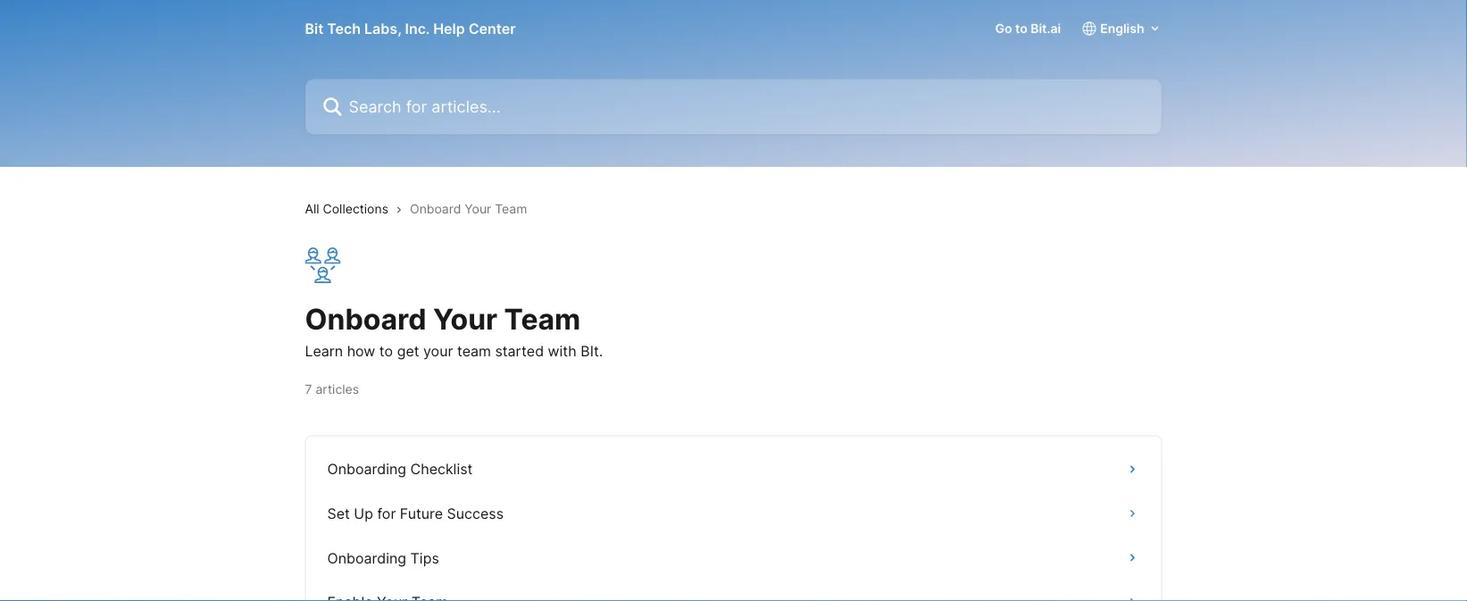 Task type: describe. For each thing, give the bounding box(es) containing it.
bit.
[[581, 342, 603, 360]]

team for onboard your team learn how to get your team started with bit.
[[504, 302, 581, 336]]

onboard for onboard your team learn how to get your team started with bit.
[[305, 302, 426, 336]]

your
[[423, 342, 453, 360]]

checklist
[[410, 460, 473, 478]]

your for onboard your team learn how to get your team started with bit.
[[433, 302, 498, 336]]

all collections link
[[305, 199, 396, 219]]

how
[[347, 342, 375, 360]]

onboarding checklist
[[327, 460, 473, 478]]

bit
[[305, 20, 324, 37]]

onboarding for onboarding tips
[[327, 549, 406, 566]]

tech
[[327, 20, 361, 37]]

with
[[548, 342, 577, 360]]

your for onboard your team
[[465, 201, 491, 216]]

onboarding tips link
[[317, 536, 1151, 580]]

articles
[[316, 382, 359, 397]]

go to bit.ai link
[[995, 21, 1061, 36]]

set up for future success
[[327, 505, 504, 522]]

inc.
[[405, 20, 430, 37]]

labs,
[[364, 20, 401, 37]]

onboard for onboard your team
[[410, 201, 461, 216]]

all collections
[[305, 201, 388, 216]]

go
[[995, 21, 1012, 36]]

help
[[433, 20, 465, 37]]

future
[[400, 505, 443, 522]]

success
[[447, 505, 504, 522]]

to inside onboard your team learn how to get your team started with bit.
[[379, 342, 393, 360]]

7 articles
[[305, 382, 359, 397]]

Search for articles... text field
[[305, 79, 1162, 135]]

all
[[305, 201, 319, 216]]



Task type: locate. For each thing, give the bounding box(es) containing it.
go to bit.ai
[[995, 21, 1061, 36]]

onboarding down up
[[327, 549, 406, 566]]

team inside onboard your team learn how to get your team started with bit.
[[504, 302, 581, 336]]

team
[[495, 201, 527, 216], [504, 302, 581, 336]]

onboard up how
[[305, 302, 426, 336]]

get
[[397, 342, 419, 360]]

onboard right collections
[[410, 201, 461, 216]]

collections
[[323, 201, 388, 216]]

english
[[1100, 21, 1144, 36]]

1 vertical spatial onboarding
[[327, 549, 406, 566]]

0 vertical spatial onboard
[[410, 201, 461, 216]]

onboarding up up
[[327, 460, 406, 478]]

2 onboarding from the top
[[327, 549, 406, 566]]

1 vertical spatial team
[[504, 302, 581, 336]]

onboarding for onboarding checklist
[[327, 460, 406, 478]]

up
[[354, 505, 373, 522]]

0 vertical spatial to
[[1015, 21, 1028, 36]]

onboard inside onboard your team learn how to get your team started with bit.
[[305, 302, 426, 336]]

onboard
[[410, 201, 461, 216], [305, 302, 426, 336]]

1 vertical spatial onboard
[[305, 302, 426, 336]]

set
[[327, 505, 350, 522]]

0 vertical spatial team
[[495, 201, 527, 216]]

to
[[1015, 21, 1028, 36], [379, 342, 393, 360]]

0 vertical spatial onboarding
[[327, 460, 406, 478]]

1 vertical spatial to
[[379, 342, 393, 360]]

learn
[[305, 342, 343, 360]]

set up for future success link
[[317, 491, 1151, 536]]

onboard your team learn how to get your team started with bit.
[[305, 302, 603, 360]]

started
[[495, 342, 544, 360]]

onboard your team
[[410, 201, 527, 216]]

onboarding
[[327, 460, 406, 478], [327, 549, 406, 566]]

1 onboarding from the top
[[327, 460, 406, 478]]

bit.ai
[[1031, 21, 1061, 36]]

your
[[465, 201, 491, 216], [433, 302, 498, 336]]

to left get
[[379, 342, 393, 360]]

team
[[457, 342, 491, 360]]

0 horizontal spatial to
[[379, 342, 393, 360]]

team for onboard your team
[[495, 201, 527, 216]]

center
[[469, 20, 516, 37]]

1 vertical spatial your
[[433, 302, 498, 336]]

0 vertical spatial your
[[465, 201, 491, 216]]

to right go at right
[[1015, 21, 1028, 36]]

for
[[377, 505, 396, 522]]

1 horizontal spatial to
[[1015, 21, 1028, 36]]

onboarding tips
[[327, 549, 439, 566]]

7
[[305, 382, 312, 397]]

tips
[[410, 549, 439, 566]]

onboarding checklist link
[[317, 447, 1151, 491]]

bit tech labs, inc. help center
[[305, 20, 516, 37]]

your inside onboard your team learn how to get your team started with bit.
[[433, 302, 498, 336]]



Task type: vqa. For each thing, say whether or not it's contained in the screenshot.
Your
yes



